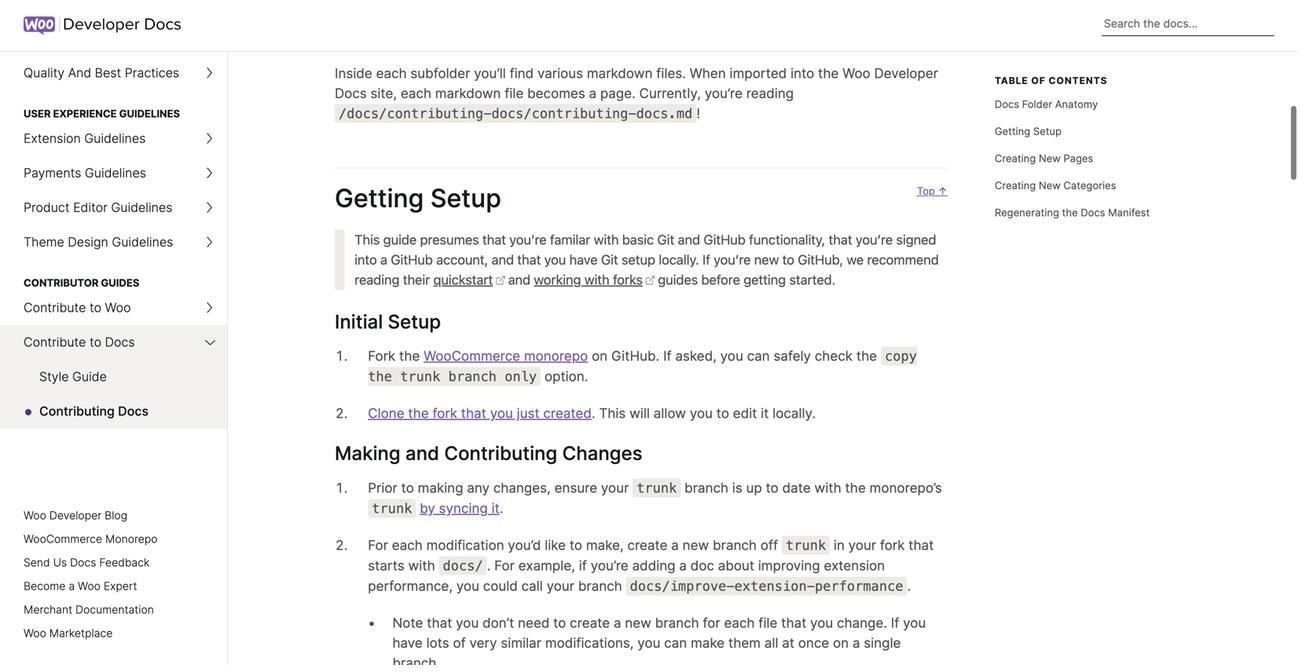 Task type: vqa. For each thing, say whether or not it's contained in the screenshot.
Control. at the top right of page
no



Task type: describe. For each thing, give the bounding box(es) containing it.
top ↑ link
[[908, 180, 948, 226]]

you up very
[[456, 611, 479, 627]]

product editor guidelines link
[[0, 191, 227, 225]]

can inside 'note that you don't need to create a new branch for each file that you change. if you have lots of very similar modifications, you can make them all at once on a single branch.'
[[664, 631, 687, 647]]

that up at at right bottom
[[781, 611, 807, 627]]

and left working
[[508, 268, 531, 284]]

woo developer blog link
[[24, 509, 127, 523]]

example,
[[518, 554, 575, 570]]

product editor guidelines
[[24, 200, 172, 215]]

user experience guidelines
[[24, 108, 180, 120]]

don't
[[483, 611, 514, 627]]

1 horizontal spatial it
[[761, 402, 769, 418]]

extension guidelines link
[[0, 121, 227, 156]]

0 vertical spatial getting setup link
[[995, 118, 1223, 145]]

option.
[[541, 365, 588, 381]]

that inside in your fork that starts with
[[909, 534, 934, 550]]

once
[[798, 631, 829, 647]]

docs.md
[[636, 102, 693, 117]]

marketplace
[[49, 627, 113, 640]]

site,
[[371, 81, 397, 97]]

top
[[917, 181, 935, 193]]

if inside 'note that you don't need to create a new branch for each file that you change. if you have lots of very similar modifications, you can make them all at once on a single branch.'
[[891, 611, 899, 627]]

1 vertical spatial git
[[601, 248, 618, 264]]

contribute to docs
[[24, 335, 135, 350]]

woocommerce inside "main menu" element
[[24, 533, 102, 546]]

contributing inside 'link'
[[39, 404, 115, 419]]

reading inside "inside each subfolder you'll find various markdown files. when imported into the woo developer docs site, each markdown file becomes a page. currently, you're reading /docs/contributing-docs/contributing-docs.md !"
[[746, 81, 794, 97]]

each inside 'note that you don't need to create a new branch for each file that you change. if you have lots of very similar modifications, you can make them all at once on a single branch.'
[[724, 611, 755, 627]]

with inside prior to making any changes, ensure your trunk branch is up to date with the monorepo's trunk by syncing it .
[[815, 476, 841, 492]]

started.
[[789, 268, 836, 284]]

working
[[534, 268, 581, 284]]

woo inside "inside each subfolder you'll find various markdown files. when imported into the woo developer docs site, each markdown file becomes a page. currently, you're reading /docs/contributing-docs/contributing-docs.md !"
[[843, 61, 871, 77]]

signed
[[896, 228, 936, 244]]

the right fork
[[399, 344, 420, 360]]

each up /docs/contributing-
[[401, 81, 431, 97]]

the inside prior to making any changes, ensure your trunk branch is up to date with the monorepo's trunk by syncing it .
[[845, 476, 866, 492]]

contribute for contribute to woo
[[24, 300, 86, 316]]

contribute to woo link
[[0, 291, 227, 325]]

their
[[403, 268, 430, 284]]

you inside "this guide presumes that you're familar with basic git and github functionality, that you're signed into a github account, and that you have git setup locally. if you're new to github, we recommend reading their"
[[544, 248, 566, 264]]

various
[[538, 61, 583, 77]]

a inside "inside each subfolder you'll find various markdown files. when imported into the woo developer docs site, each markdown file becomes a page. currently, you're reading /docs/contributing-docs/contributing-docs.md !"
[[589, 81, 597, 97]]

just
[[517, 402, 540, 418]]

docs/improve-
[[630, 575, 735, 590]]

that up lots
[[427, 611, 452, 627]]

file inside 'note that you don't need to create a new branch for each file that you change. if you have lots of very similar modifications, you can make them all at once on a single branch.'
[[759, 611, 778, 627]]

expert
[[104, 580, 137, 593]]

extension
[[24, 131, 81, 146]]

setup for left getting setup link
[[431, 179, 501, 209]]

familar
[[550, 228, 590, 244]]

inside each subfolder you'll find various markdown files. when imported into the woo developer docs site, each markdown file becomes a page. currently, you're reading /docs/contributing-docs/contributing-docs.md !
[[335, 61, 938, 117]]

make
[[691, 631, 725, 647]]

documentation
[[75, 604, 154, 617]]

that up the making and contributing changes on the bottom left of the page
[[461, 402, 486, 418]]

contribute to docs link
[[0, 325, 227, 360]]

merchant documentation link
[[24, 604, 154, 617]]

into inside "this guide presumes that you're familar with basic git and github functionality, that you're signed into a github account, and that you have git setup locally. if you're new to github, we recommend reading their"
[[355, 248, 377, 264]]

1 horizontal spatial new
[[683, 534, 709, 550]]

the right check
[[857, 344, 877, 360]]

your inside prior to making any changes, ensure your trunk branch is up to date with the monorepo's trunk by syncing it .
[[601, 476, 629, 492]]

search search field
[[1102, 12, 1275, 36]]

making and contributing changes
[[335, 438, 643, 461]]

create inside 'note that you don't need to create a new branch for each file that you change. if you have lots of very similar modifications, you can make them all at once on a single branch.'
[[570, 611, 610, 627]]

guidelines down user experience guidelines
[[84, 131, 146, 146]]

anatomy
[[1055, 98, 1098, 110]]

about
[[718, 554, 755, 570]]

you up once
[[810, 611, 833, 627]]

developer inside "inside each subfolder you'll find various markdown files. when imported into the woo developer docs site, each markdown file becomes a page. currently, you're reading /docs/contributing-docs/contributing-docs.md !"
[[874, 61, 938, 77]]

this inside "this guide presumes that you're familar with basic git and github functionality, that you're signed into a github account, and that you have git setup locally. if you're new to github, we recommend reading their"
[[355, 228, 380, 244]]

contents
[[1049, 75, 1108, 86]]

you right change.
[[903, 611, 926, 627]]

each up starts
[[392, 534, 423, 550]]

a down change.
[[853, 631, 860, 647]]

and up 'quickstart' link
[[492, 248, 514, 264]]

asked,
[[675, 344, 717, 360]]

to right like
[[570, 534, 582, 550]]

the inside table of contents element
[[1062, 206, 1078, 219]]

docs/
[[443, 554, 483, 570]]

a up adding
[[671, 534, 679, 550]]

doc
[[691, 554, 714, 570]]

merchant documentation
[[24, 604, 154, 617]]

0 horizontal spatial if
[[663, 344, 672, 360]]

to left "edit" at the right of page
[[717, 402, 729, 418]]

become a woo expert link
[[24, 580, 137, 593]]

that up working
[[517, 248, 541, 264]]

you're up 'before'
[[714, 248, 751, 264]]

if inside "this guide presumes that you're familar with basic git and github functionality, that you're signed into a github account, and that you have git setup locally. if you're new to github, we recommend reading their"
[[703, 248, 710, 264]]

clone the fork that you just created . this will allow you to edit it locally.
[[368, 402, 816, 418]]

1 horizontal spatial create
[[628, 534, 668, 550]]

forks
[[613, 268, 643, 284]]

table
[[995, 75, 1029, 86]]

send us docs feedback link
[[24, 556, 150, 570]]

you left just
[[490, 402, 513, 418]]

new inside "this guide presumes that you're familar with basic git and github functionality, that you're signed into a github account, and that you have git setup locally. if you're new to github, we recommend reading their"
[[754, 248, 779, 264]]

you're left familar
[[510, 228, 547, 244]]

best
[[95, 65, 121, 81]]

guides
[[101, 277, 139, 289]]

you're inside "inside each subfolder you'll find various markdown files. when imported into the woo developer docs site, each markdown file becomes a page. currently, you're reading /docs/contributing-docs/contributing-docs.md !"
[[705, 81, 743, 97]]

extension-
[[735, 575, 815, 590]]

currently,
[[639, 81, 701, 97]]

performance,
[[368, 574, 453, 590]]

0 horizontal spatial github
[[391, 248, 433, 264]]

for inside . for example, if you're adding a doc about improving extension performance, you could call your branch
[[494, 554, 515, 570]]

a right become
[[69, 580, 75, 593]]

and up guides
[[678, 228, 700, 244]]

send us docs feedback
[[24, 556, 150, 570]]

you left make
[[638, 631, 661, 647]]

check
[[815, 344, 853, 360]]

/docs/contributing-
[[339, 102, 492, 117]]

you right asked,
[[720, 344, 743, 360]]

to inside the contribute to docs link
[[90, 335, 101, 350]]

a up modifications,
[[614, 611, 621, 627]]

to right prior
[[401, 476, 414, 492]]

docs down the 'table' at right
[[995, 98, 1019, 110]]

changes,
[[493, 476, 551, 492]]

payments
[[24, 165, 81, 181]]

clone
[[368, 402, 404, 418]]

very
[[470, 631, 497, 647]]

up
[[746, 476, 762, 492]]

creating new categories
[[995, 179, 1116, 192]]

woo marketplace link
[[24, 627, 113, 640]]

1 vertical spatial markdown
[[435, 81, 501, 97]]

contributor guides link
[[0, 260, 227, 291]]

could
[[483, 574, 518, 590]]

for
[[703, 611, 720, 627]]

getting setup for top getting setup link
[[995, 125, 1062, 137]]

main menu element
[[0, 0, 228, 666]]

guide
[[383, 228, 417, 244]]

quickstart link
[[433, 268, 505, 284]]

and up making
[[406, 438, 439, 461]]

functionality,
[[749, 228, 825, 244]]

docs right us
[[70, 556, 96, 570]]

creating for creating new pages
[[995, 152, 1036, 164]]

will
[[630, 402, 650, 418]]

syncing
[[439, 497, 488, 513]]

payments guidelines
[[24, 165, 146, 181]]

with inside "this guide presumes that you're familar with basic git and github functionality, that you're signed into a github account, and that you have git setup locally. if you're new to github, we recommend reading their"
[[594, 228, 619, 244]]

making
[[335, 438, 401, 461]]

1 horizontal spatial of
[[1031, 75, 1046, 86]]

by syncing it link
[[420, 497, 500, 513]]

modifications,
[[545, 631, 634, 647]]

design
[[68, 235, 108, 250]]

guides
[[658, 268, 698, 284]]

need
[[518, 611, 550, 627]]

changes
[[562, 438, 643, 461]]

branch.
[[393, 651, 440, 666]]

style guide link
[[0, 360, 227, 395]]

that up we
[[829, 228, 852, 244]]

. for example, if you're adding a doc about improving extension performance, you could call your branch
[[368, 554, 885, 590]]

by
[[420, 497, 435, 513]]

0 vertical spatial on
[[592, 344, 608, 360]]

branch inside 'note that you don't need to create a new branch for each file that you change. if you have lots of very similar modifications, you can make them all at once on a single branch.'
[[655, 611, 699, 627]]

single
[[864, 631, 901, 647]]

woocommerce monorepo
[[24, 533, 158, 546]]

on inside 'note that you don't need to create a new branch for each file that you change. if you have lots of very similar modifications, you can make them all at once on a single branch.'
[[833, 631, 849, 647]]

that up the account, in the top of the page
[[483, 228, 506, 244]]

contributor
[[24, 277, 99, 289]]

you're up we
[[856, 228, 893, 244]]

0 vertical spatial for
[[368, 534, 388, 550]]



Task type: locate. For each thing, give the bounding box(es) containing it.
0 vertical spatial developer
[[874, 61, 938, 77]]

0 horizontal spatial create
[[570, 611, 610, 627]]

have inside 'note that you don't need to create a new branch for each file that you change. if you have lots of very similar modifications, you can make them all at once on a single branch.'
[[393, 631, 423, 647]]

getting setup link
[[995, 118, 1223, 145], [308, 179, 501, 209]]

with right date
[[815, 476, 841, 492]]

1 vertical spatial it
[[492, 497, 500, 513]]

find
[[510, 61, 534, 77]]

with left forks
[[585, 268, 610, 284]]

the inside "inside each subfolder you'll find various markdown files. when imported into the woo developer docs site, each markdown file becomes a page. currently, you're reading /docs/contributing-docs/contributing-docs.md !"
[[818, 61, 839, 77]]

0 vertical spatial contribute
[[24, 300, 86, 316]]

your inside in your fork that starts with
[[849, 534, 876, 550]]

fork the woocommerce monorepo on github. if asked, you can safely check the
[[368, 344, 881, 360]]

1 vertical spatial on
[[833, 631, 849, 647]]

developer inside "main menu" element
[[49, 509, 102, 523]]

if left asked,
[[663, 344, 672, 360]]

markdown down you'll
[[435, 81, 501, 97]]

guidelines up contributor guides link
[[112, 235, 173, 250]]

a
[[589, 81, 597, 97], [380, 248, 387, 264], [671, 534, 679, 550], [679, 554, 687, 570], [69, 580, 75, 593], [614, 611, 621, 627], [853, 631, 860, 647]]

0 vertical spatial new
[[754, 248, 779, 264]]

0 horizontal spatial have
[[393, 631, 423, 647]]

1 vertical spatial locally.
[[773, 402, 816, 418]]

0 horizontal spatial git
[[601, 248, 618, 264]]

to right need
[[553, 611, 566, 627]]

1 vertical spatial for
[[494, 554, 515, 570]]

1 horizontal spatial woocommerce
[[424, 344, 520, 360]]

docs down inside
[[335, 81, 367, 97]]

each up site,
[[376, 61, 407, 77]]

new for categories
[[1039, 179, 1061, 192]]

1 horizontal spatial into
[[791, 61, 814, 77]]

branch inside copy the trunk branch only
[[448, 365, 497, 381]]

0 horizontal spatial fork
[[433, 402, 457, 418]]

extension
[[824, 554, 885, 570]]

git
[[657, 228, 675, 244], [601, 248, 618, 264]]

1 vertical spatial your
[[849, 534, 876, 550]]

product
[[24, 200, 70, 215]]

your down "example,"
[[547, 574, 575, 590]]

to inside 'note that you don't need to create a new branch for each file that you change. if you have lots of very similar modifications, you can make them all at once on a single branch.'
[[553, 611, 566, 627]]

allow
[[654, 402, 686, 418]]

you right allow
[[690, 402, 713, 418]]

reading down imported
[[746, 81, 794, 97]]

1 horizontal spatial your
[[601, 476, 629, 492]]

contributing docs link
[[0, 395, 227, 429]]

0 vertical spatial markdown
[[587, 61, 653, 77]]

0 horizontal spatial into
[[355, 248, 377, 264]]

0 vertical spatial woocommerce
[[424, 344, 520, 360]]

your inside . for example, if you're adding a doc about improving extension performance, you could call your branch
[[547, 574, 575, 590]]

all
[[765, 631, 778, 647]]

of right lots
[[453, 631, 466, 647]]

regenerating the docs manifest
[[995, 206, 1150, 219]]

1 horizontal spatial getting setup
[[995, 125, 1062, 137]]

0 horizontal spatial getting
[[335, 179, 424, 209]]

0 vertical spatial this
[[355, 228, 380, 244]]

new for pages
[[1039, 152, 1061, 164]]

file
[[505, 81, 524, 97], [759, 611, 778, 627]]

getting for left getting setup link
[[335, 179, 424, 209]]

getting setup link up guide
[[308, 179, 501, 209]]

1 horizontal spatial for
[[494, 554, 515, 570]]

0 horizontal spatial for
[[368, 534, 388, 550]]

to down the functionality,
[[783, 248, 794, 264]]

0 vertical spatial github
[[704, 228, 746, 244]]

contribute for contribute to docs
[[24, 335, 86, 350]]

to inside "this guide presumes that you're familar with basic git and github functionality, that you're signed into a github account, and that you have git setup locally. if you're new to github, we recommend reading their"
[[783, 248, 794, 264]]

pages
[[1064, 152, 1093, 164]]

the inside copy the trunk branch only
[[368, 365, 392, 381]]

guidelines down extension guidelines link
[[85, 165, 146, 181]]

. right performance
[[907, 574, 911, 590]]

docs down categories
[[1081, 206, 1105, 219]]

getting setup inside table of contents element
[[995, 125, 1062, 137]]

feedback
[[99, 556, 150, 570]]

it right syncing
[[492, 497, 500, 513]]

a inside . for example, if you're adding a doc about improving extension performance, you could call your branch
[[679, 554, 687, 570]]

can left safely
[[747, 344, 770, 360]]

woocommerce up us
[[24, 533, 102, 546]]

1 vertical spatial contribute
[[24, 335, 86, 350]]

markdown
[[587, 61, 653, 77], [435, 81, 501, 97]]

github up 'before'
[[704, 228, 746, 244]]

1 vertical spatial getting setup
[[335, 179, 501, 209]]

fork up extension
[[880, 534, 905, 550]]

copy
[[885, 345, 917, 360]]

similar
[[501, 631, 542, 647]]

become
[[24, 580, 66, 593]]

creating
[[995, 152, 1036, 164], [995, 179, 1036, 192]]

. inside prior to making any changes, ensure your trunk branch is up to date with the monorepo's trunk by syncing it .
[[500, 497, 503, 513]]

monorepo
[[105, 533, 158, 546]]

fork inside in your fork that starts with
[[880, 534, 905, 550]]

it
[[761, 402, 769, 418], [492, 497, 500, 513]]

contributing up "changes,"
[[444, 438, 557, 461]]

2 vertical spatial your
[[547, 574, 575, 590]]

fork right the clone
[[433, 402, 457, 418]]

only
[[505, 365, 537, 381]]

1 vertical spatial creating
[[995, 179, 1036, 192]]

1 vertical spatial this
[[599, 402, 626, 418]]

setup for top getting setup link
[[1033, 125, 1062, 137]]

1 vertical spatial into
[[355, 248, 377, 264]]

0 horizontal spatial this
[[355, 228, 380, 244]]

0 vertical spatial into
[[791, 61, 814, 77]]

contribute down contributor
[[24, 300, 86, 316]]

1 vertical spatial file
[[759, 611, 778, 627]]

branch left is
[[685, 476, 729, 492]]

1 vertical spatial of
[[453, 631, 466, 647]]

new up doc
[[683, 534, 709, 550]]

. up changes
[[592, 402, 595, 418]]

docs folder anatomy link
[[995, 91, 1223, 118]]

markdown up page.
[[587, 61, 653, 77]]

account,
[[436, 248, 488, 264]]

each up the them
[[724, 611, 755, 627]]

creating new categories link
[[995, 172, 1223, 199]]

quality and best practices
[[24, 65, 179, 81]]

contribute up the style
[[24, 335, 86, 350]]

note
[[393, 611, 423, 627]]

trunk up the clone
[[400, 365, 440, 381]]

1 vertical spatial reading
[[355, 268, 400, 284]]

branch inside . for example, if you're adding a doc about improving extension performance, you could call your branch
[[578, 574, 622, 590]]

branch left for
[[655, 611, 699, 627]]

1 horizontal spatial markdown
[[587, 61, 653, 77]]

1 horizontal spatial developer
[[874, 61, 938, 77]]

creating for creating new categories
[[995, 179, 1036, 192]]

fork for your
[[880, 534, 905, 550]]

0 vertical spatial if
[[703, 248, 710, 264]]

None search field
[[1102, 12, 1275, 36]]

0 horizontal spatial woocommerce
[[24, 533, 102, 546]]

into inside "inside each subfolder you'll find various markdown files. when imported into the woo developer docs site, each markdown file becomes a page. currently, you're reading /docs/contributing-docs/contributing-docs.md !"
[[791, 61, 814, 77]]

woocommerce
[[424, 344, 520, 360], [24, 533, 102, 546]]

new up the getting
[[754, 248, 779, 264]]

1 vertical spatial fork
[[880, 534, 905, 550]]

1 horizontal spatial this
[[599, 402, 626, 418]]

1 horizontal spatial git
[[657, 228, 675, 244]]

if up 'before'
[[703, 248, 710, 264]]

guidelines down practices at the top left of the page
[[119, 108, 180, 120]]

getting setup down folder
[[995, 125, 1062, 137]]

guidelines for editor
[[111, 200, 172, 215]]

1 creating from the top
[[995, 152, 1036, 164]]

1 horizontal spatial contributing
[[444, 438, 557, 461]]

docs/improve-extension-performance .
[[630, 574, 911, 590]]

you inside . for example, if you're adding a doc about improving extension performance, you could call your branch
[[456, 574, 479, 590]]

and
[[68, 65, 91, 81]]

improving
[[758, 554, 820, 570]]

1 new from the top
[[1039, 152, 1061, 164]]

imported
[[730, 61, 787, 77]]

0 vertical spatial can
[[747, 344, 770, 360]]

for
[[368, 534, 388, 550], [494, 554, 515, 570]]

1 horizontal spatial on
[[833, 631, 849, 647]]

setup up presumes on the left top of page
[[431, 179, 501, 209]]

creating up regenerating
[[995, 179, 1036, 192]]

new down creating new pages
[[1039, 179, 1061, 192]]

1 horizontal spatial fork
[[880, 534, 905, 550]]

create
[[628, 534, 668, 550], [570, 611, 610, 627]]

woocommerce monorepo link
[[424, 344, 588, 360]]

0 horizontal spatial locally.
[[659, 248, 699, 264]]

trunk inside for each modification you'd like to make, create a new branch off trunk
[[786, 534, 826, 550]]

getting
[[995, 125, 1031, 137], [335, 179, 424, 209]]

into right imported
[[791, 61, 814, 77]]

making
[[418, 476, 463, 492]]

0 vertical spatial getting setup
[[995, 125, 1062, 137]]

a inside "this guide presumes that you're familar with basic git and github functionality, that you're signed into a github account, and that you have git setup locally. if you're new to github, we recommend reading their"
[[380, 248, 387, 264]]

trunk down changes
[[637, 477, 677, 492]]

contributing
[[39, 404, 115, 419], [444, 438, 557, 461]]

the left monorepo's
[[845, 476, 866, 492]]

2 vertical spatial setup
[[388, 306, 441, 330]]

0 horizontal spatial on
[[592, 344, 608, 360]]

2 vertical spatial if
[[891, 611, 899, 627]]

getting setup up guide
[[335, 179, 501, 209]]

1 vertical spatial contributing
[[444, 438, 557, 461]]

0 vertical spatial locally.
[[659, 248, 699, 264]]

1 vertical spatial getting setup link
[[308, 179, 501, 209]]

regenerating
[[995, 206, 1059, 219]]

0 vertical spatial reading
[[746, 81, 794, 97]]

this left will
[[599, 402, 626, 418]]

to right "up"
[[766, 476, 779, 492]]

0 vertical spatial contributing
[[39, 404, 115, 419]]

on right once
[[833, 631, 849, 647]]

docs inside "inside each subfolder you'll find various markdown files. when imported into the woo developer docs site, each markdown file becomes a page. currently, you're reading /docs/contributing-docs/contributing-docs.md !"
[[335, 81, 367, 97]]

docs down contribute to woo link
[[105, 335, 135, 350]]

1 vertical spatial if
[[663, 344, 672, 360]]

reading left the their at the top of the page
[[355, 268, 400, 284]]

the down fork
[[368, 365, 392, 381]]

1 vertical spatial create
[[570, 611, 610, 627]]

1 horizontal spatial getting setup link
[[995, 118, 1223, 145]]

reading inside "this guide presumes that you're familar with basic git and github functionality, that you're signed into a github account, and that you have git setup locally. if you're new to github, we recommend reading their"
[[355, 268, 400, 284]]

this left guide
[[355, 228, 380, 244]]

0 horizontal spatial developer
[[49, 509, 102, 523]]

0 vertical spatial create
[[628, 534, 668, 550]]

copy the trunk branch only
[[368, 345, 917, 381]]

before
[[701, 268, 740, 284]]

1 horizontal spatial getting
[[995, 125, 1031, 137]]

2 contribute from the top
[[24, 335, 86, 350]]

and working with forks
[[505, 268, 643, 284]]

have up and working with forks
[[569, 248, 598, 264]]

blog
[[105, 509, 127, 523]]

file down find at the left top of page
[[505, 81, 524, 97]]

a left page.
[[589, 81, 597, 97]]

1 vertical spatial new
[[1039, 179, 1061, 192]]

0 vertical spatial creating
[[995, 152, 1036, 164]]

1 vertical spatial github
[[391, 248, 433, 264]]

2 vertical spatial new
[[625, 611, 651, 627]]

0 vertical spatial your
[[601, 476, 629, 492]]

. up could
[[487, 554, 491, 570]]

if up single
[[891, 611, 899, 627]]

with left basic on the top of page
[[594, 228, 619, 244]]

contribute
[[24, 300, 86, 316], [24, 335, 86, 350]]

1 vertical spatial getting
[[335, 179, 424, 209]]

creating new pages link
[[995, 145, 1223, 172]]

working with forks link
[[534, 268, 655, 284]]

1 vertical spatial have
[[393, 631, 423, 647]]

with up performance, on the left bottom of page
[[408, 554, 435, 570]]

1 contribute from the top
[[24, 300, 86, 316]]

security
[[24, 31, 72, 46]]

theme design guidelines link
[[0, 225, 227, 260]]

locally. up guides
[[659, 248, 699, 264]]

lots
[[426, 631, 449, 647]]

new inside 'note that you don't need to create a new branch for each file that you change. if you have lots of very similar modifications, you can make them all at once on a single branch.'
[[625, 611, 651, 627]]

0 vertical spatial it
[[761, 402, 769, 418]]

of inside 'note that you don't need to create a new branch for each file that you change. if you have lots of very similar modifications, you can make them all at once on a single branch.'
[[453, 631, 466, 647]]

branch up the about
[[713, 534, 757, 550]]

quality and best practices link
[[0, 56, 227, 90]]

2 creating from the top
[[995, 179, 1036, 192]]

date
[[782, 476, 811, 492]]

file inside "inside each subfolder you'll find various markdown files. when imported into the woo developer docs site, each markdown file becomes a page. currently, you're reading /docs/contributing-docs/contributing-docs.md !"
[[505, 81, 524, 97]]

0 horizontal spatial markdown
[[435, 81, 501, 97]]

1 vertical spatial woocommerce
[[24, 533, 102, 546]]

woocommerce monorepo link
[[24, 533, 158, 546]]

0 horizontal spatial your
[[547, 574, 575, 590]]

1 vertical spatial developer
[[49, 509, 102, 523]]

locally. inside "this guide presumes that you're familar with basic git and github functionality, that you're signed into a github account, and that you have git setup locally. if you're new to github, we recommend reading their"
[[659, 248, 699, 264]]

it right "edit" at the right of page
[[761, 402, 769, 418]]

getting for top getting setup link
[[995, 125, 1031, 137]]

1 horizontal spatial can
[[747, 344, 770, 360]]

table of contents element
[[995, 75, 1223, 226]]

payments guidelines link
[[0, 156, 227, 191]]

0 horizontal spatial can
[[664, 631, 687, 647]]

safely
[[774, 344, 811, 360]]

0 horizontal spatial of
[[453, 631, 466, 647]]

table of contents
[[995, 75, 1108, 86]]

0 horizontal spatial contributing
[[39, 404, 115, 419]]

guidelines for design
[[112, 235, 173, 250]]

2 horizontal spatial your
[[849, 534, 876, 550]]

created
[[543, 402, 592, 418]]

1 vertical spatial can
[[664, 631, 687, 647]]

github
[[704, 228, 746, 244], [391, 248, 433, 264]]

your down changes
[[601, 476, 629, 492]]

your
[[601, 476, 629, 492], [849, 534, 876, 550], [547, 574, 575, 590]]

0 horizontal spatial new
[[625, 611, 651, 627]]

trunk down prior
[[372, 497, 412, 513]]

the right the clone
[[408, 402, 429, 418]]

each
[[376, 61, 407, 77], [401, 81, 431, 97], [392, 534, 423, 550], [724, 611, 755, 627]]

1 horizontal spatial have
[[569, 248, 598, 264]]

getting inside getting setup link
[[995, 125, 1031, 137]]

style
[[39, 369, 69, 385]]

categories
[[1064, 179, 1116, 192]]

git up 'working with forks' link
[[601, 248, 618, 264]]

1 horizontal spatial file
[[759, 611, 778, 627]]

creating up creating new categories
[[995, 152, 1036, 164]]

you down docs/
[[456, 574, 479, 590]]

basic
[[622, 228, 654, 244]]

guidelines for experience
[[119, 108, 180, 120]]

0 vertical spatial of
[[1031, 75, 1046, 86]]

docs inside 'link'
[[118, 404, 149, 419]]

can
[[747, 344, 770, 360], [664, 631, 687, 647]]

create up adding
[[628, 534, 668, 550]]

folder
[[1022, 98, 1052, 110]]

for up could
[[494, 554, 515, 570]]

0 horizontal spatial getting setup link
[[308, 179, 501, 209]]

2 new from the top
[[1039, 179, 1061, 192]]

security link
[[0, 21, 227, 56]]

setup inside table of contents element
[[1033, 125, 1062, 137]]

theme design guidelines
[[24, 235, 173, 250]]

we
[[847, 248, 864, 264]]

0 vertical spatial file
[[505, 81, 524, 97]]

you up working
[[544, 248, 566, 264]]

to inside contribute to woo link
[[90, 300, 101, 316]]

locally. right "edit" at the right of page
[[773, 402, 816, 418]]

1 horizontal spatial if
[[703, 248, 710, 264]]

0 horizontal spatial it
[[492, 497, 500, 513]]

2 horizontal spatial if
[[891, 611, 899, 627]]

1 horizontal spatial github
[[704, 228, 746, 244]]

0 horizontal spatial reading
[[355, 268, 400, 284]]

note that you don't need to create a new branch for each file that you change. if you have lots of very similar modifications, you can make them all at once on a single branch.
[[393, 611, 926, 666]]

with inside in your fork that starts with
[[408, 554, 435, 570]]

2 horizontal spatial new
[[754, 248, 779, 264]]

to
[[783, 248, 794, 264], [90, 300, 101, 316], [90, 335, 101, 350], [717, 402, 729, 418], [401, 476, 414, 492], [766, 476, 779, 492], [570, 534, 582, 550], [553, 611, 566, 627]]

getting up guide
[[335, 179, 424, 209]]

fork for the
[[433, 402, 457, 418]]

in
[[834, 534, 845, 550]]

prior to making any changes, ensure your trunk branch is up to date with the monorepo's trunk by syncing it .
[[368, 476, 942, 513]]

setup down the their at the top of the page
[[388, 306, 441, 330]]

docs/contributing-
[[492, 102, 636, 117]]

0 vertical spatial git
[[657, 228, 675, 244]]

have inside "this guide presumes that you're familar with basic git and github functionality, that you're signed into a github account, and that you have git setup locally. if you're new to github, we recommend reading their"
[[569, 248, 598, 264]]

that
[[483, 228, 506, 244], [829, 228, 852, 244], [517, 248, 541, 264], [461, 402, 486, 418], [909, 534, 934, 550], [427, 611, 452, 627], [781, 611, 807, 627]]

contributor guides
[[24, 277, 139, 289]]

contributing down style guide
[[39, 404, 115, 419]]

branch inside prior to making any changes, ensure your trunk branch is up to date with the monorepo's trunk by syncing it .
[[685, 476, 729, 492]]

setup
[[622, 248, 655, 264]]

to up guide
[[90, 335, 101, 350]]

you're inside . for example, if you're adding a doc about improving extension performance, you could call your branch
[[591, 554, 629, 570]]

file up all
[[759, 611, 778, 627]]

getting setup link up the pages
[[995, 118, 1223, 145]]

. inside . for example, if you're adding a doc about improving extension performance, you could call your branch
[[487, 554, 491, 570]]

it inside prior to making any changes, ensure your trunk branch is up to date with the monorepo's trunk by syncing it .
[[492, 497, 500, 513]]

guidelines down payments guidelines link at the left of page
[[111, 200, 172, 215]]

trunk inside copy the trunk branch only
[[400, 365, 440, 381]]

like
[[545, 534, 566, 550]]

getting setup for left getting setup link
[[335, 179, 501, 209]]

reading
[[746, 81, 794, 97], [355, 268, 400, 284]]

the right imported
[[818, 61, 839, 77]]



